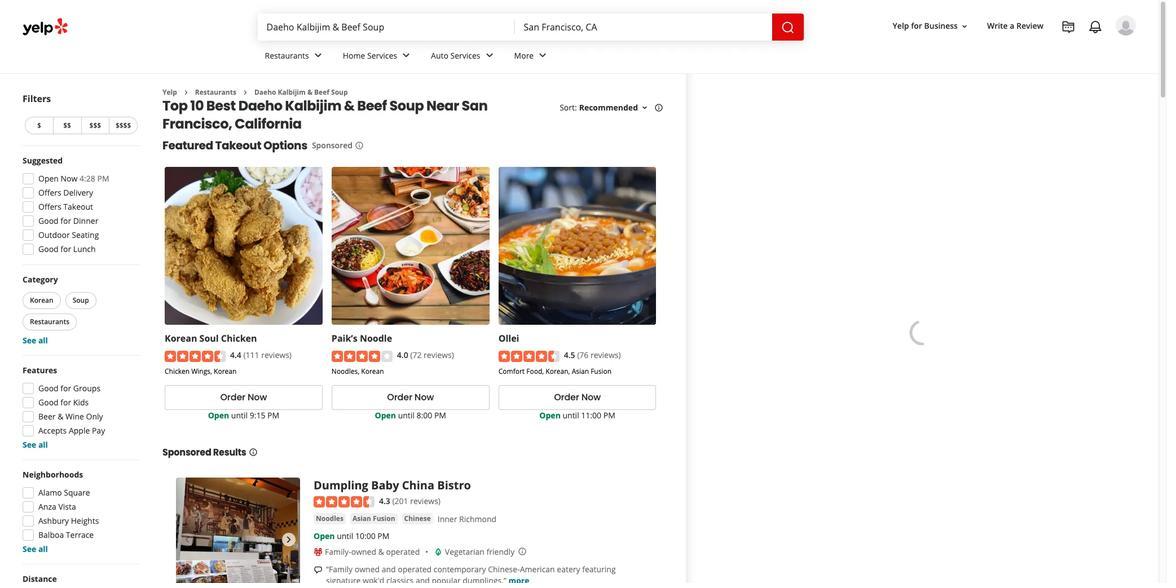 Task type: vqa. For each thing, say whether or not it's contained in the screenshot.
free
no



Task type: describe. For each thing, give the bounding box(es) containing it.
good for good for groups
[[38, 383, 59, 394]]

for for business
[[912, 21, 923, 31]]

see all for good
[[23, 440, 48, 450]]

asian fusion link
[[350, 514, 398, 525]]

ollei link
[[499, 333, 520, 345]]

asian fusion button
[[350, 514, 398, 525]]

korean inside noodles, korean order now
[[361, 367, 384, 376]]

4.0
[[397, 350, 408, 361]]

offers takeout
[[38, 201, 93, 212]]

apple
[[69, 426, 90, 436]]

inner richmond
[[438, 514, 497, 525]]

dumplings."
[[463, 576, 507, 584]]

home services link
[[334, 41, 422, 73]]

asian fusion
[[353, 514, 395, 524]]

open until 9:15 pm
[[208, 410, 279, 421]]

noodles
[[316, 514, 344, 524]]

balboa
[[38, 530, 64, 541]]

Find text field
[[267, 21, 506, 33]]

write a review link
[[983, 16, 1049, 36]]

popular
[[432, 576, 461, 584]]

yelp link
[[163, 87, 177, 97]]

san
[[462, 97, 488, 115]]

(72
[[410, 350, 422, 361]]

4.3
[[379, 496, 390, 507]]

comfort food, korean, asian fusion
[[499, 367, 612, 376]]

24 chevron down v2 image
[[400, 49, 413, 62]]

4.5
[[564, 350, 575, 361]]

only
[[86, 411, 103, 422]]

previous image
[[181, 533, 194, 547]]

business
[[925, 21, 958, 31]]

(201
[[393, 496, 408, 507]]

good for good for kids
[[38, 397, 59, 408]]

order inside noodles, korean order now
[[387, 391, 412, 404]]

korean soul chicken link
[[165, 333, 257, 345]]

services for auto services
[[451, 50, 481, 61]]

projects image
[[1062, 20, 1076, 34]]

wings,
[[191, 367, 212, 376]]

order for ollei
[[554, 391, 579, 404]]

16 info v2 image for top 10 best daeho kalbijim & beef soup near san francisco, california
[[655, 103, 664, 112]]

16 chevron right v2 image
[[241, 88, 250, 97]]

lunch
[[73, 244, 96, 255]]

1 see all from the top
[[23, 335, 48, 346]]

home
[[343, 50, 365, 61]]

outdoor seating
[[38, 230, 99, 240]]

open for ollei
[[540, 410, 561, 421]]

1 see all button from the top
[[23, 335, 48, 346]]

open for paik's noodle
[[375, 410, 396, 421]]

eatery
[[557, 564, 580, 575]]

options
[[264, 138, 308, 154]]

search image
[[781, 21, 795, 34]]

16 speech v2 image
[[314, 566, 323, 575]]

recommended
[[579, 102, 638, 113]]

see all button for alamo square
[[23, 544, 48, 555]]

outdoor
[[38, 230, 70, 240]]

top
[[163, 97, 188, 115]]

operated for &
[[386, 547, 420, 558]]

delivery
[[63, 187, 93, 198]]

for for lunch
[[61, 244, 71, 255]]

asian inside button
[[353, 514, 371, 524]]

16 chevron right v2 image
[[182, 88, 191, 97]]

1 horizontal spatial soup
[[331, 87, 348, 97]]

for for kids
[[61, 397, 71, 408]]

chinese link
[[402, 514, 433, 525]]

reviews) for paik's noodle
[[424, 350, 454, 361]]

all for alamo square
[[38, 544, 48, 555]]

inner
[[438, 514, 457, 525]]

chinese-
[[488, 564, 520, 575]]

balboa terrace
[[38, 530, 94, 541]]

near
[[427, 97, 459, 115]]

notifications image
[[1089, 20, 1103, 34]]

pm for korean soul chicken
[[268, 410, 279, 421]]

chinese
[[404, 514, 431, 524]]

$$$$
[[116, 121, 131, 130]]

24 chevron down v2 image for auto services
[[483, 49, 496, 62]]

paik's noodle link
[[332, 333, 392, 345]]

more
[[514, 50, 534, 61]]

16 info v2 image for featured takeout options
[[355, 141, 364, 150]]

sponsored for sponsored
[[312, 140, 353, 151]]

accepts apple pay
[[38, 426, 105, 436]]

open now 4:28 pm
[[38, 173, 109, 184]]

4.4 (111 reviews)
[[230, 350, 292, 361]]

16 vegetarian v2 image
[[434, 548, 443, 557]]

4.3 star rating image
[[314, 497, 375, 508]]

24 chevron down v2 image for more
[[536, 49, 550, 62]]

daeho kalbijim & beef soup
[[254, 87, 348, 97]]

kalbijim inside top 10 best daeho kalbijim & beef soup near san francisco, california
[[285, 97, 342, 115]]

order for korean soul chicken
[[220, 391, 246, 404]]

offers for offers delivery
[[38, 187, 61, 198]]

soup button
[[65, 292, 96, 309]]

group containing features
[[19, 365, 140, 451]]

16 chevron down v2 image for recommended
[[641, 103, 650, 112]]

chicken wings, korean
[[165, 367, 237, 376]]

Near text field
[[524, 21, 763, 33]]

auto services link
[[422, 41, 505, 73]]

pm for ollei
[[604, 410, 616, 421]]

8:00
[[417, 410, 432, 421]]

until for paik's noodle
[[398, 410, 415, 421]]

paik's
[[332, 333, 358, 345]]

terrace
[[66, 530, 94, 541]]

kalbijim up california
[[278, 87, 306, 97]]

food,
[[527, 367, 544, 376]]

paik's noodle
[[332, 333, 392, 345]]

order now link for soul
[[165, 385, 323, 410]]

a
[[1010, 21, 1015, 31]]

auto services
[[431, 50, 481, 61]]

now up 9:15 at the bottom of the page
[[248, 391, 267, 404]]

anza vista
[[38, 502, 76, 512]]

review
[[1017, 21, 1044, 31]]

10:00
[[356, 531, 376, 542]]

chinese button
[[402, 514, 433, 525]]

features
[[23, 365, 57, 376]]

slideshow element
[[176, 478, 300, 584]]

dinner
[[73, 216, 98, 226]]

next image
[[282, 533, 296, 547]]

good for good for lunch
[[38, 244, 59, 255]]

pay
[[92, 426, 105, 436]]

korean down 4.4
[[214, 367, 237, 376]]

dumpling baby china bistro
[[314, 478, 471, 493]]

owned for family-
[[351, 547, 376, 558]]

beer & wine only
[[38, 411, 103, 422]]

see all button for good for groups
[[23, 440, 48, 450]]

yelp for business
[[893, 21, 958, 31]]

ollei
[[499, 333, 520, 345]]

category
[[23, 274, 58, 285]]

1 all from the top
[[38, 335, 48, 346]]

baby
[[371, 478, 399, 493]]

korean inside button
[[30, 296, 53, 305]]

restaurants inside button
[[30, 317, 69, 327]]

good for lunch
[[38, 244, 96, 255]]

yelp for business button
[[889, 16, 974, 36]]

open for korean soul chicken
[[208, 410, 229, 421]]

group containing suggested
[[19, 155, 140, 258]]



Task type: locate. For each thing, give the bounding box(es) containing it.
reviews) for korean soul chicken
[[261, 350, 292, 361]]

1 vertical spatial operated
[[398, 564, 432, 575]]

all down the restaurants button
[[38, 335, 48, 346]]

order now link down (111
[[165, 385, 323, 410]]

2 vertical spatial see
[[23, 544, 36, 555]]

1 horizontal spatial asian
[[572, 367, 589, 376]]

2 see all from the top
[[23, 440, 48, 450]]

reviews)
[[261, 350, 292, 361], [424, 350, 454, 361], [591, 350, 621, 361], [410, 496, 441, 507]]

0 horizontal spatial 16 chevron down v2 image
[[641, 103, 650, 112]]

3 see all button from the top
[[23, 544, 48, 555]]

3 order now link from the left
[[499, 385, 657, 410]]

2 see all button from the top
[[23, 440, 48, 450]]

0 horizontal spatial order
[[220, 391, 246, 404]]

1 vertical spatial yelp
[[163, 87, 177, 97]]

now inside group
[[61, 173, 78, 184]]

reviews) right (76
[[591, 350, 621, 361]]

0 vertical spatial operated
[[386, 547, 420, 558]]

reviews) right (111
[[261, 350, 292, 361]]

24 chevron down v2 image right auto services on the left of the page
[[483, 49, 496, 62]]

kalbijim
[[278, 87, 306, 97], [285, 97, 342, 115]]

0 horizontal spatial soup
[[73, 296, 89, 305]]

restaurants link right 16 chevron right v2 icon
[[195, 87, 236, 97]]

1 horizontal spatial 16 info v2 image
[[655, 103, 664, 112]]

2 none field from the left
[[524, 21, 763, 33]]

good for good for dinner
[[38, 216, 59, 226]]

takeout
[[215, 138, 261, 154], [63, 201, 93, 212]]

soup down home
[[331, 87, 348, 97]]

owned
[[351, 547, 376, 558], [355, 564, 380, 575]]

16 chevron down v2 image right recommended
[[641, 103, 650, 112]]

1 vertical spatial asian
[[353, 514, 371, 524]]

24 chevron down v2 image
[[311, 49, 325, 62], [483, 49, 496, 62], [536, 49, 550, 62]]

4.3 (201 reviews)
[[379, 496, 441, 507]]

vegetarian friendly
[[445, 547, 515, 558]]

1 vertical spatial owned
[[355, 564, 380, 575]]

None field
[[267, 21, 506, 33], [524, 21, 763, 33]]

4.4 star rating image
[[165, 351, 226, 362]]

see all button down the restaurants button
[[23, 335, 48, 346]]

0 vertical spatial see all button
[[23, 335, 48, 346]]

1 horizontal spatial restaurants
[[195, 87, 236, 97]]

yelp inside button
[[893, 21, 910, 31]]

beef inside top 10 best daeho kalbijim & beef soup near san francisco, california
[[357, 97, 387, 115]]

24 chevron down v2 image inside 'auto services' link
[[483, 49, 496, 62]]

asian
[[572, 367, 589, 376], [353, 514, 371, 524]]

0 horizontal spatial and
[[382, 564, 396, 575]]

restaurants down the "korean" button
[[30, 317, 69, 327]]

1 see from the top
[[23, 335, 36, 346]]

1 24 chevron down v2 image from the left
[[311, 49, 325, 62]]

open until 11:00 pm
[[540, 410, 616, 421]]

1 services from the left
[[367, 50, 397, 61]]

0 vertical spatial yelp
[[893, 21, 910, 31]]

1 vertical spatial restaurants link
[[195, 87, 236, 97]]

0 horizontal spatial beef
[[314, 87, 330, 97]]

(111
[[244, 350, 259, 361]]

3 see all from the top
[[23, 544, 48, 555]]

noodles link
[[314, 514, 346, 525]]

none field find
[[267, 21, 506, 33]]

1 vertical spatial offers
[[38, 201, 61, 212]]

2 order from the left
[[387, 391, 412, 404]]

user actions element
[[884, 14, 1152, 84]]

reviews) for ollei
[[591, 350, 621, 361]]

restaurants up the "daeho kalbijim & beef soup"
[[265, 50, 309, 61]]

beef
[[314, 87, 330, 97], [357, 97, 387, 115]]

2 vertical spatial see all button
[[23, 544, 48, 555]]

takeout for featured
[[215, 138, 261, 154]]

seating
[[72, 230, 99, 240]]

1 vertical spatial see
[[23, 440, 36, 450]]

1 horizontal spatial 24 chevron down v2 image
[[483, 49, 496, 62]]

1 horizontal spatial services
[[451, 50, 481, 61]]

1 offers from the top
[[38, 187, 61, 198]]

2 see from the top
[[23, 440, 36, 450]]

16 info v2 image
[[249, 448, 258, 457]]

asian up 10:00
[[353, 514, 371, 524]]

$$$ button
[[81, 117, 109, 134]]

1 vertical spatial takeout
[[63, 201, 93, 212]]

soup left the near
[[390, 97, 424, 115]]

4 good from the top
[[38, 397, 59, 408]]

write
[[988, 21, 1008, 31]]

16 family owned v2 image
[[314, 548, 323, 557]]

$$ button
[[53, 117, 81, 134]]

good for dinner
[[38, 216, 98, 226]]

fusion down 4.5 (76 reviews)
[[591, 367, 612, 376]]

0 horizontal spatial order now link
[[165, 385, 323, 410]]

square
[[64, 488, 90, 498]]

until for ollei
[[563, 410, 579, 421]]

for down good for groups
[[61, 397, 71, 408]]

1 vertical spatial and
[[416, 576, 430, 584]]

pm
[[97, 173, 109, 184], [268, 410, 279, 421], [435, 410, 446, 421], [604, 410, 616, 421], [378, 531, 390, 542]]

until for korean soul chicken
[[231, 410, 248, 421]]

korean button
[[23, 292, 61, 309]]

francisco,
[[163, 115, 232, 133]]

soup inside top 10 best daeho kalbijim & beef soup near san francisco, california
[[390, 97, 424, 115]]

see for good
[[23, 440, 36, 450]]

2 order now from the left
[[554, 391, 601, 404]]

see all button down accepts in the bottom of the page
[[23, 440, 48, 450]]

order
[[220, 391, 246, 404], [387, 391, 412, 404], [554, 391, 579, 404]]

order now link down korean,
[[499, 385, 657, 410]]

good down features
[[38, 383, 59, 394]]

now up '8:00'
[[415, 391, 434, 404]]

1 order now link from the left
[[165, 385, 323, 410]]

see all button
[[23, 335, 48, 346], [23, 440, 48, 450], [23, 544, 48, 555]]

until left 11:00
[[563, 410, 579, 421]]

family-owned & operated
[[325, 547, 420, 558]]

$
[[37, 121, 41, 130]]

takeout down delivery at the left
[[63, 201, 93, 212]]

for for dinner
[[61, 216, 71, 226]]

0 horizontal spatial services
[[367, 50, 397, 61]]

good up outdoor
[[38, 216, 59, 226]]

services left 24 chevron down v2 icon
[[367, 50, 397, 61]]

0 vertical spatial and
[[382, 564, 396, 575]]

sponsored results
[[163, 446, 246, 459]]

yelp for "yelp" link
[[163, 87, 177, 97]]

2 horizontal spatial restaurants
[[265, 50, 309, 61]]

& inside top 10 best daeho kalbijim & beef soup near san francisco, california
[[344, 97, 355, 115]]

4.5 star rating image
[[499, 351, 560, 362]]

16 chevron down v2 image inside recommended dropdown button
[[641, 103, 650, 112]]

comfort
[[499, 367, 525, 376]]

owned inside "family owned and operated contemporary chinese-american eatery featuring signature wok'd classics and popular dumplings."
[[355, 564, 380, 575]]

16 info v2 image down top 10 best daeho kalbijim & beef soup near san francisco, california
[[355, 141, 364, 150]]

operated
[[386, 547, 420, 558], [398, 564, 432, 575]]

sponsored left results in the bottom of the page
[[163, 446, 211, 459]]

neighborhoods
[[23, 470, 83, 480]]

soup inside button
[[73, 296, 89, 305]]

restaurants button
[[23, 314, 77, 331]]

1 horizontal spatial chicken
[[221, 333, 257, 345]]

anza
[[38, 502, 56, 512]]

now up offers delivery
[[61, 173, 78, 184]]

see all down "balboa"
[[23, 544, 48, 555]]

2 horizontal spatial order
[[554, 391, 579, 404]]

fusion down 4.3
[[373, 514, 395, 524]]

4.4
[[230, 350, 241, 361]]

0 horizontal spatial none field
[[267, 21, 506, 33]]

$ button
[[25, 117, 53, 134]]

0 horizontal spatial restaurants
[[30, 317, 69, 327]]

accepts
[[38, 426, 67, 436]]

for for groups
[[61, 383, 71, 394]]

2 horizontal spatial order now link
[[499, 385, 657, 410]]

1 vertical spatial fusion
[[373, 514, 395, 524]]

0 horizontal spatial fusion
[[373, 514, 395, 524]]

write a review
[[988, 21, 1044, 31]]

1 vertical spatial 16 chevron down v2 image
[[641, 103, 650, 112]]

4.5 (76 reviews)
[[564, 350, 621, 361]]

0 vertical spatial fusion
[[591, 367, 612, 376]]

2 horizontal spatial 24 chevron down v2 image
[[536, 49, 550, 62]]

0 vertical spatial restaurants link
[[256, 41, 334, 73]]

ashbury
[[38, 516, 69, 527]]

1 horizontal spatial order now
[[554, 391, 601, 404]]

2 vertical spatial all
[[38, 544, 48, 555]]

operated for and
[[398, 564, 432, 575]]

1 horizontal spatial yelp
[[893, 21, 910, 31]]

order up open until 11:00 pm
[[554, 391, 579, 404]]

until
[[231, 410, 248, 421], [398, 410, 415, 421], [563, 410, 579, 421], [337, 531, 353, 542]]

pm right 11:00
[[604, 410, 616, 421]]

1 vertical spatial all
[[38, 440, 48, 450]]

services for home services
[[367, 50, 397, 61]]

0 horizontal spatial asian
[[353, 514, 371, 524]]

1 horizontal spatial order now link
[[332, 385, 490, 410]]

korean up 4.4 star rating image
[[165, 333, 197, 345]]

pm right '8:00'
[[435, 410, 446, 421]]

1 horizontal spatial restaurants link
[[256, 41, 334, 73]]

open until 8:00 pm
[[375, 410, 446, 421]]

top 10 best daeho kalbijim & beef soup near san francisco, california
[[163, 97, 488, 133]]

services
[[367, 50, 397, 61], [451, 50, 481, 61]]

open down noodles, korean order now
[[375, 410, 396, 421]]

2 good from the top
[[38, 244, 59, 255]]

order now link down (72
[[332, 385, 490, 410]]

operated inside "family owned and operated contemporary chinese-american eatery featuring signature wok'd classics and popular dumplings."
[[398, 564, 432, 575]]

order now link for noodle
[[332, 385, 490, 410]]

1 good from the top
[[38, 216, 59, 226]]

fusion inside button
[[373, 514, 395, 524]]

owned up "wok'd"
[[355, 564, 380, 575]]

wok'd
[[363, 576, 385, 584]]

0 horizontal spatial sponsored
[[163, 446, 211, 459]]

soul
[[200, 333, 219, 345]]

3 all from the top
[[38, 544, 48, 555]]

good down outdoor
[[38, 244, 59, 255]]

1 horizontal spatial order
[[387, 391, 412, 404]]

alamo square
[[38, 488, 90, 498]]

sponsored for sponsored results
[[163, 446, 211, 459]]

0 vertical spatial restaurants
[[265, 50, 309, 61]]

daeho inside top 10 best daeho kalbijim & beef soup near san francisco, california
[[239, 97, 283, 115]]

see all down the restaurants button
[[23, 335, 48, 346]]

open left 11:00
[[540, 410, 561, 421]]

korean down 4 star rating image
[[361, 367, 384, 376]]

open down suggested
[[38, 173, 59, 184]]

0 vertical spatial 16 chevron down v2 image
[[961, 22, 970, 31]]

kalbijim up options at the top of page
[[285, 97, 342, 115]]

4:28
[[80, 173, 95, 184]]

now up 11:00
[[582, 391, 601, 404]]

0 vertical spatial all
[[38, 335, 48, 346]]

takeout down california
[[215, 138, 261, 154]]

until left '8:00'
[[398, 410, 415, 421]]

takeout inside group
[[63, 201, 93, 212]]

24 chevron down v2 image for restaurants
[[311, 49, 325, 62]]

vegetarian
[[445, 547, 485, 558]]

0 horizontal spatial 16 info v2 image
[[355, 141, 364, 150]]

restaurants right 16 chevron right v2 icon
[[195, 87, 236, 97]]

order now up open until 9:15 pm
[[220, 391, 267, 404]]

yelp left business
[[893, 21, 910, 31]]

1 horizontal spatial takeout
[[215, 138, 261, 154]]

"family owned and operated contemporary chinese-american eatery featuring signature wok'd classics and popular dumplings."
[[326, 564, 616, 584]]

good for kids
[[38, 397, 89, 408]]

daeho right 16 chevron right v2 image
[[254, 87, 276, 97]]

order up open until 9:15 pm
[[220, 391, 246, 404]]

pm right 4:28
[[97, 173, 109, 184]]

0 vertical spatial 16 info v2 image
[[655, 103, 664, 112]]

restaurants inside the 'business categories' element
[[265, 50, 309, 61]]

and up "classics"
[[382, 564, 396, 575]]

noodles button
[[314, 514, 346, 525]]

noah l. image
[[1116, 15, 1137, 36]]

for left business
[[912, 21, 923, 31]]

until up family- at the left bottom
[[337, 531, 353, 542]]

16 info v2 image right recommended dropdown button
[[655, 103, 664, 112]]

dumpling baby china bistro image
[[176, 478, 300, 584]]

owned for "family
[[355, 564, 380, 575]]

3 see from the top
[[23, 544, 36, 555]]

2 order now link from the left
[[332, 385, 490, 410]]

yelp for yelp for business
[[893, 21, 910, 31]]

1 vertical spatial see all button
[[23, 440, 48, 450]]

dumpling
[[314, 478, 368, 493]]

owned down 10:00
[[351, 547, 376, 558]]

group containing category
[[20, 274, 140, 347]]

2 offers from the top
[[38, 201, 61, 212]]

1 horizontal spatial 16 chevron down v2 image
[[961, 22, 970, 31]]

american
[[520, 564, 555, 575]]

0 vertical spatial owned
[[351, 547, 376, 558]]

asian down (76
[[572, 367, 589, 376]]

offers down offers delivery
[[38, 201, 61, 212]]

0 horizontal spatial 24 chevron down v2 image
[[311, 49, 325, 62]]

24 chevron down v2 image left home
[[311, 49, 325, 62]]

chicken down 4.4 star rating image
[[165, 367, 190, 376]]

daeho
[[254, 87, 276, 97], [239, 97, 283, 115]]

3 order from the left
[[554, 391, 579, 404]]

1 vertical spatial chicken
[[165, 367, 190, 376]]

takeout for offers
[[63, 201, 93, 212]]

none field "near"
[[524, 21, 763, 33]]

24 chevron down v2 image inside more link
[[536, 49, 550, 62]]

bistro
[[438, 478, 471, 493]]

for inside yelp for business button
[[912, 21, 923, 31]]

all for good for groups
[[38, 440, 48, 450]]

featured takeout options
[[163, 138, 308, 154]]

until left 9:15 at the bottom of the page
[[231, 410, 248, 421]]

4 star rating image
[[332, 351, 393, 362]]

good up beer
[[38, 397, 59, 408]]

for down offers takeout
[[61, 216, 71, 226]]

0 vertical spatial offers
[[38, 187, 61, 198]]

1 order now from the left
[[220, 391, 267, 404]]

friendly
[[487, 547, 515, 558]]

16 chevron down v2 image
[[961, 22, 970, 31], [641, 103, 650, 112]]

offers for offers takeout
[[38, 201, 61, 212]]

now
[[61, 173, 78, 184], [248, 391, 267, 404], [415, 391, 434, 404], [582, 391, 601, 404]]

yelp left 16 chevron right v2 icon
[[163, 87, 177, 97]]

see for alamo
[[23, 544, 36, 555]]

1 none field from the left
[[267, 21, 506, 33]]

services right auto
[[451, 50, 481, 61]]

None search field
[[258, 14, 806, 41]]

noodles,
[[332, 367, 360, 376]]

1 horizontal spatial and
[[416, 576, 430, 584]]

good for groups
[[38, 383, 101, 394]]

noodle
[[360, 333, 392, 345]]

2 24 chevron down v2 image from the left
[[483, 49, 496, 62]]

order now up open until 11:00 pm
[[554, 391, 601, 404]]

all
[[38, 335, 48, 346], [38, 440, 48, 450], [38, 544, 48, 555]]

open up 16 family owned v2 icon
[[314, 531, 335, 542]]

24 chevron down v2 image right more
[[536, 49, 550, 62]]

16 chevron down v2 image right business
[[961, 22, 970, 31]]

1 vertical spatial restaurants
[[195, 87, 236, 97]]

$$$
[[90, 121, 101, 130]]

0 vertical spatial chicken
[[221, 333, 257, 345]]

order now for korean soul chicken
[[220, 391, 267, 404]]

1 horizontal spatial beef
[[357, 97, 387, 115]]

open up results in the bottom of the page
[[208, 410, 229, 421]]

0 vertical spatial takeout
[[215, 138, 261, 154]]

for up good for kids
[[61, 383, 71, 394]]

for down outdoor seating
[[61, 244, 71, 255]]

$$
[[63, 121, 71, 130]]

group
[[19, 155, 140, 258], [20, 274, 140, 347], [19, 365, 140, 451], [19, 470, 140, 555]]

all down accepts in the bottom of the page
[[38, 440, 48, 450]]

info icon image
[[518, 548, 527, 557], [518, 548, 527, 557]]

restaurants link
[[256, 41, 334, 73], [195, 87, 236, 97]]

0 vertical spatial see
[[23, 335, 36, 346]]

0 horizontal spatial takeout
[[63, 201, 93, 212]]

reviews) right (72
[[424, 350, 454, 361]]

pm for paik's noodle
[[435, 410, 446, 421]]

order now for ollei
[[554, 391, 601, 404]]

1 vertical spatial see all
[[23, 440, 48, 450]]

2 vertical spatial see all
[[23, 544, 48, 555]]

3 24 chevron down v2 image from the left
[[536, 49, 550, 62]]

results
[[213, 446, 246, 459]]

see all
[[23, 335, 48, 346], [23, 440, 48, 450], [23, 544, 48, 555]]

1 horizontal spatial fusion
[[591, 367, 612, 376]]

2 all from the top
[[38, 440, 48, 450]]

0 horizontal spatial order now
[[220, 391, 267, 404]]

recommended button
[[579, 102, 650, 113]]

0 vertical spatial see all
[[23, 335, 48, 346]]

korean down the category
[[30, 296, 53, 305]]

daeho right "best"
[[239, 97, 283, 115]]

10
[[190, 97, 204, 115]]

restaurants link up the daeho kalbijim & beef soup link
[[256, 41, 334, 73]]

korean soul chicken
[[165, 333, 257, 345]]

1 vertical spatial 16 info v2 image
[[355, 141, 364, 150]]

&
[[308, 87, 313, 97], [344, 97, 355, 115], [58, 411, 63, 422], [379, 547, 384, 558]]

2 horizontal spatial soup
[[390, 97, 424, 115]]

1 horizontal spatial none field
[[524, 21, 763, 33]]

0 horizontal spatial chicken
[[165, 367, 190, 376]]

order up open until 8:00 pm
[[387, 391, 412, 404]]

home services
[[343, 50, 397, 61]]

sort:
[[560, 102, 577, 113]]

2 services from the left
[[451, 50, 481, 61]]

and
[[382, 564, 396, 575], [416, 576, 430, 584]]

1 vertical spatial sponsored
[[163, 446, 211, 459]]

all down "balboa"
[[38, 544, 48, 555]]

0 vertical spatial sponsored
[[312, 140, 353, 151]]

groups
[[73, 383, 101, 394]]

see all for alamo
[[23, 544, 48, 555]]

reviews) down china
[[410, 496, 441, 507]]

offers up offers takeout
[[38, 187, 61, 198]]

3 good from the top
[[38, 383, 59, 394]]

business categories element
[[256, 41, 1137, 73]]

china
[[402, 478, 435, 493]]

and right "classics"
[[416, 576, 430, 584]]

16 chevron down v2 image for yelp for business
[[961, 22, 970, 31]]

soup up the restaurants button
[[73, 296, 89, 305]]

see all down accepts in the bottom of the page
[[23, 440, 48, 450]]

pm inside group
[[97, 173, 109, 184]]

pm right 10:00
[[378, 531, 390, 542]]

2 vertical spatial restaurants
[[30, 317, 69, 327]]

0 horizontal spatial yelp
[[163, 87, 177, 97]]

classics
[[387, 576, 414, 584]]

chicken up 4.4
[[221, 333, 257, 345]]

16 chevron down v2 image inside yelp for business button
[[961, 22, 970, 31]]

group containing neighborhoods
[[19, 470, 140, 555]]

16 info v2 image
[[655, 103, 664, 112], [355, 141, 364, 150]]

sponsored down top 10 best daeho kalbijim & beef soup near san francisco, california
[[312, 140, 353, 151]]

1 horizontal spatial sponsored
[[312, 140, 353, 151]]

contemporary
[[434, 564, 486, 575]]

sponsored
[[312, 140, 353, 151], [163, 446, 211, 459]]

see all button down "balboa"
[[23, 544, 48, 555]]

1 order from the left
[[220, 391, 246, 404]]

alamo
[[38, 488, 62, 498]]

pm right 9:15 at the bottom of the page
[[268, 410, 279, 421]]

0 vertical spatial asian
[[572, 367, 589, 376]]

now inside noodles, korean order now
[[415, 391, 434, 404]]

0 horizontal spatial restaurants link
[[195, 87, 236, 97]]



